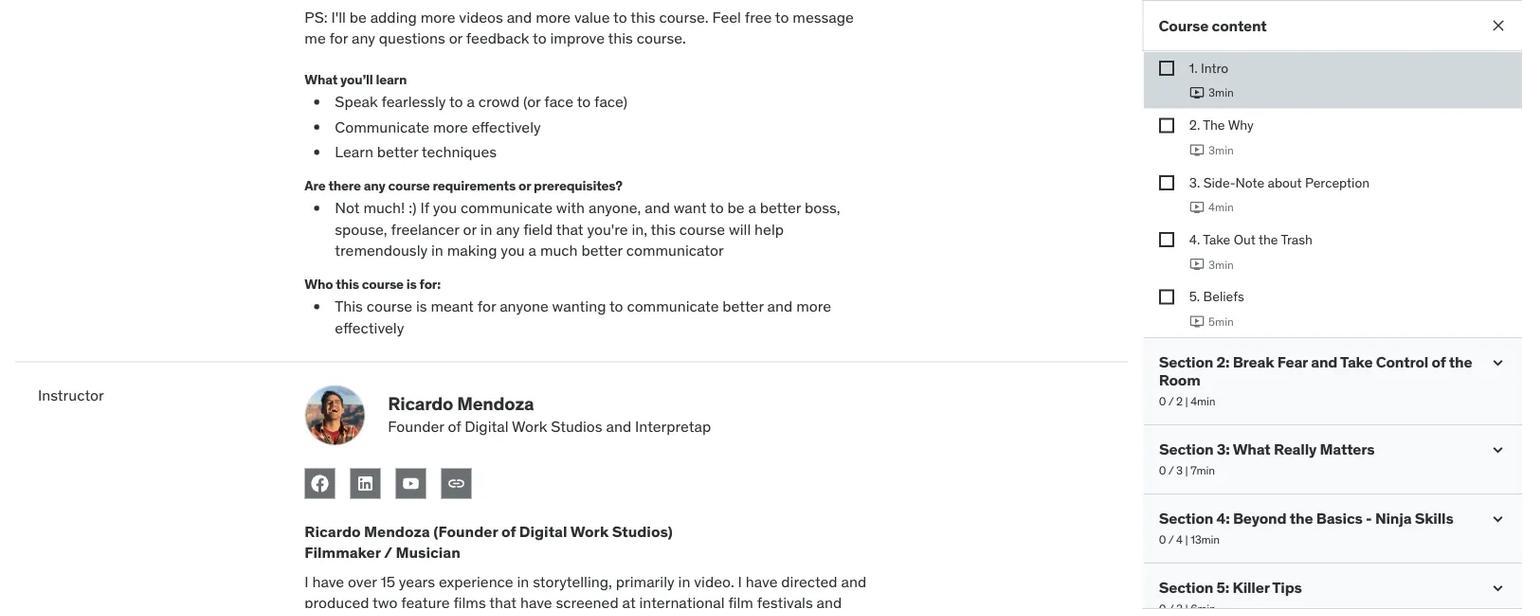 Task type: locate. For each thing, give the bounding box(es) containing it.
0 horizontal spatial ricardo
[[305, 522, 361, 542]]

effectively inside what you'll learn speak fearlessly to a crowd (or face to face) communicate more effectively learn better techniques
[[472, 117, 541, 136]]

| right "2"
[[1185, 394, 1188, 409]]

course.
[[659, 7, 709, 26], [637, 28, 686, 48]]

0 vertical spatial 0
[[1159, 394, 1166, 409]]

is left for:
[[407, 276, 417, 293]]

ricardo inside ricardo mendoza founder of digital work studios and interpretap
[[388, 393, 454, 415]]

matters
[[1320, 440, 1375, 460]]

effectively
[[472, 117, 541, 136], [335, 318, 404, 337]]

spouse,
[[335, 219, 387, 239]]

0 vertical spatial of
[[1432, 353, 1446, 372]]

ricardo up filmmaker
[[305, 522, 361, 542]]

techniques
[[422, 142, 497, 162]]

effectively inside who this course is for: this course is meant for anyone wanting to communicate better and more effectively
[[335, 318, 404, 337]]

1 vertical spatial the
[[1449, 353, 1472, 372]]

| right 4
[[1185, 533, 1188, 547]]

the inside section 4: beyond the basics - ninja skills 0 / 4 | 13min
[[1290, 509, 1313, 529]]

xsmall image left 5.
[[1159, 290, 1174, 305]]

what right 3:
[[1233, 440, 1270, 460]]

4
[[1176, 533, 1183, 547]]

interpretap
[[635, 417, 711, 436]]

note
[[1236, 174, 1265, 191]]

digital inside ricardo mendoza founder of digital work studios and interpretap
[[465, 417, 509, 436]]

is down for:
[[416, 297, 427, 316]]

1 horizontal spatial what
[[1233, 440, 1270, 460]]

tremendously
[[335, 241, 428, 260]]

of for ricardo mendoza (founder of digital work studios) filmmaker / musician i have over 15 years experience in storytelling, primarily in video. i have directed and produced two feature films that have screened at international film festivals an
[[502, 522, 516, 542]]

mendoza
[[457, 393, 534, 415], [364, 522, 430, 542]]

digital up storytelling,
[[519, 522, 568, 542]]

0 horizontal spatial take
[[1203, 231, 1231, 248]]

0 vertical spatial 3min
[[1208, 85, 1234, 100]]

is
[[407, 276, 417, 293], [416, 297, 427, 316]]

4. take out the trash
[[1189, 231, 1313, 248]]

in up international
[[679, 572, 691, 592]]

tips
[[1272, 579, 1302, 598]]

2 horizontal spatial the
[[1449, 353, 1472, 372]]

1 vertical spatial that
[[490, 594, 517, 610]]

or up making
[[463, 219, 477, 239]]

0 vertical spatial effectively
[[472, 117, 541, 136]]

2 horizontal spatial a
[[748, 198, 757, 218]]

mendoza up musician
[[364, 522, 430, 542]]

of right control
[[1432, 353, 1446, 372]]

0 inside section 4: beyond the basics - ninja skills 0 / 4 | 13min
[[1159, 533, 1166, 547]]

have up produced on the left bottom of page
[[312, 572, 344, 592]]

or up field
[[519, 177, 531, 194]]

/ inside section 2: break fear and take control of the room 0 / 2 | 4min
[[1168, 394, 1174, 409]]

this down value
[[608, 28, 633, 48]]

mendoza inside ricardo mendoza (founder of digital work studios) filmmaker / musician i have over 15 years experience in storytelling, primarily in video. i have directed and produced two feature films that have screened at international film festivals an
[[364, 522, 430, 542]]

and inside who this course is for: this course is meant for anyone wanting to communicate better and more effectively
[[768, 297, 793, 316]]

work for ricardo mendoza founder of digital work studios and interpretap
[[512, 417, 548, 436]]

0 horizontal spatial of
[[448, 417, 461, 436]]

2 vertical spatial or
[[463, 219, 477, 239]]

1 vertical spatial you
[[501, 241, 525, 260]]

1 vertical spatial for
[[478, 297, 496, 316]]

i
[[305, 572, 309, 592], [738, 572, 742, 592]]

be right i'll
[[350, 7, 367, 26]]

xsmall image
[[1159, 61, 1174, 76], [1159, 118, 1174, 133], [1159, 175, 1174, 190], [1159, 290, 1174, 305]]

effectively down this
[[335, 318, 404, 337]]

close course content sidebar image
[[1490, 16, 1509, 35]]

section inside section 3: what really matters 0 / 3 | 7min
[[1159, 440, 1213, 460]]

you down field
[[501, 241, 525, 260]]

xsmall image left '1.'
[[1159, 61, 1174, 76]]

3 xsmall image from the top
[[1159, 175, 1174, 190]]

small image
[[1489, 354, 1508, 373], [1489, 441, 1508, 460], [1489, 579, 1508, 598]]

xsmall image
[[1159, 232, 1174, 248]]

1.
[[1189, 59, 1198, 76]]

be up will
[[728, 198, 745, 218]]

/ up 15
[[384, 544, 392, 563]]

and up 'feedback' at left
[[507, 7, 532, 26]]

0 horizontal spatial what
[[305, 71, 338, 88]]

beyond
[[1233, 509, 1287, 529]]

1 horizontal spatial that
[[556, 219, 584, 239]]

take right 4.
[[1203, 231, 1231, 248]]

1 vertical spatial work
[[571, 522, 609, 542]]

0 vertical spatial any
[[352, 28, 375, 48]]

communicate
[[335, 117, 430, 136]]

section up 4
[[1159, 509, 1213, 529]]

be
[[350, 7, 367, 26], [728, 198, 745, 218]]

to right face at top
[[577, 92, 591, 111]]

| inside section 2: break fear and take control of the room 0 / 2 | 4min
[[1185, 394, 1188, 409]]

1 3min from the top
[[1208, 85, 1234, 100]]

at
[[623, 594, 636, 610]]

1 horizontal spatial the
[[1290, 509, 1313, 529]]

1 horizontal spatial effectively
[[472, 117, 541, 136]]

2 vertical spatial of
[[502, 522, 516, 542]]

0 vertical spatial be
[[350, 7, 367, 26]]

effectively down "crowd"
[[472, 117, 541, 136]]

1 vertical spatial take
[[1340, 353, 1373, 372]]

not
[[335, 198, 360, 218]]

2 i from the left
[[738, 572, 742, 592]]

play take out the trash image
[[1189, 257, 1204, 272]]

0 vertical spatial take
[[1203, 231, 1231, 248]]

ricardo up the "founder"
[[388, 393, 454, 415]]

3min right play the why icon
[[1208, 143, 1234, 157]]

face
[[545, 92, 574, 111]]

section inside section 4: beyond the basics - ninja skills 0 / 4 | 13min
[[1159, 509, 1213, 529]]

3.
[[1189, 174, 1200, 191]]

for inside who this course is for: this course is meant for anyone wanting to communicate better and more effectively
[[478, 297, 496, 316]]

skills
[[1415, 509, 1454, 529]]

founder
[[388, 417, 444, 436]]

linkedin image
[[356, 474, 375, 493]]

2 xsmall image from the top
[[1159, 118, 1174, 133]]

the right the out
[[1259, 231, 1278, 248]]

0 vertical spatial digital
[[465, 417, 509, 436]]

for right meant
[[478, 297, 496, 316]]

7min
[[1191, 464, 1215, 478]]

1 vertical spatial or
[[519, 177, 531, 194]]

2 section from the top
[[1159, 440, 1213, 460]]

course. right "improve"
[[637, 28, 686, 48]]

the right control
[[1449, 353, 1472, 372]]

that down with
[[556, 219, 584, 239]]

more inside what you'll learn speak fearlessly to a crowd (or face to face) communicate more effectively learn better techniques
[[433, 117, 468, 136]]

3 3min from the top
[[1208, 257, 1234, 272]]

adding
[[370, 7, 417, 26]]

learn
[[376, 71, 407, 88]]

course
[[388, 177, 430, 194], [680, 219, 726, 239], [362, 276, 404, 293], [367, 297, 412, 316]]

this right in,
[[651, 219, 676, 239]]

1 vertical spatial of
[[448, 417, 461, 436]]

directed
[[782, 572, 838, 592]]

|
[[1185, 394, 1188, 409], [1185, 464, 1188, 478], [1185, 533, 1188, 547]]

0 horizontal spatial for
[[330, 28, 348, 48]]

or down videos
[[449, 28, 463, 48]]

section 2: break fear and take control of the room 0 / 2 | 4min
[[1159, 353, 1472, 409]]

better down communicate
[[377, 142, 418, 162]]

0 vertical spatial you
[[433, 198, 457, 218]]

or inside the ps: i'll be adding more videos and more value to this course. feel free to message me for any questions or feedback to improve this course.
[[449, 28, 463, 48]]

0 horizontal spatial you
[[433, 198, 457, 218]]

what
[[305, 71, 338, 88], [1233, 440, 1270, 460]]

to inside who this course is for: this course is meant for anyone wanting to communicate better and more effectively
[[610, 297, 624, 316]]

have up film
[[746, 572, 778, 592]]

0 horizontal spatial the
[[1259, 231, 1278, 248]]

3min right the play intro icon
[[1208, 85, 1234, 100]]

1 vertical spatial mendoza
[[364, 522, 430, 542]]

1 vertical spatial |
[[1185, 464, 1188, 478]]

3 section from the top
[[1159, 509, 1213, 529]]

mendoza inside ricardo mendoza founder of digital work studios and interpretap
[[457, 393, 534, 415]]

video.
[[694, 572, 735, 592]]

any down adding
[[352, 28, 375, 48]]

that right films at the left of the page
[[490, 594, 517, 610]]

have down storytelling,
[[521, 594, 552, 610]]

1 horizontal spatial a
[[529, 241, 537, 260]]

1 horizontal spatial ricardo
[[388, 393, 454, 415]]

section left 2:
[[1159, 353, 1213, 372]]

0 horizontal spatial be
[[350, 7, 367, 26]]

this inside the are there any course requirements or prerequisites? not much! :) if you communicate with anyone, and want to be a better boss, spouse, freelancer or in any field that you're in, this course will help tremendously in making you a much better communicator
[[651, 219, 676, 239]]

/
[[1168, 394, 1174, 409], [1168, 464, 1174, 478], [1168, 533, 1174, 547], [384, 544, 392, 563]]

| right '3'
[[1185, 464, 1188, 478]]

personal website image
[[447, 474, 466, 493]]

making
[[447, 241, 497, 260]]

1 vertical spatial 4min
[[1191, 394, 1215, 409]]

0 horizontal spatial that
[[490, 594, 517, 610]]

there
[[328, 177, 361, 194]]

1 0 from the top
[[1159, 394, 1166, 409]]

1 vertical spatial be
[[728, 198, 745, 218]]

you right if
[[433, 198, 457, 218]]

the left basics
[[1290, 509, 1313, 529]]

0 vertical spatial |
[[1185, 394, 1188, 409]]

0 left 4
[[1159, 533, 1166, 547]]

1 horizontal spatial be
[[728, 198, 745, 218]]

section inside section 2: break fear and take control of the room 0 / 2 | 4min
[[1159, 353, 1213, 372]]

of inside ricardo mendoza founder of digital work studios and interpretap
[[448, 417, 461, 436]]

0 inside section 3: what really matters 0 / 3 | 7min
[[1159, 464, 1166, 478]]

2 0 from the top
[[1159, 464, 1166, 478]]

take inside section 2: break fear and take control of the room 0 / 2 | 4min
[[1340, 353, 1373, 372]]

feedback
[[466, 28, 530, 48]]

any left field
[[496, 219, 520, 239]]

1 vertical spatial 3min
[[1208, 143, 1234, 157]]

if
[[420, 198, 429, 218]]

1 horizontal spatial mendoza
[[457, 393, 534, 415]]

4 xsmall image from the top
[[1159, 290, 1174, 305]]

2 vertical spatial small image
[[1489, 579, 1508, 598]]

and right directed
[[842, 572, 867, 592]]

and inside the ps: i'll be adding more videos and more value to this course. feel free to message me for any questions or feedback to improve this course.
[[507, 7, 532, 26]]

better down will
[[723, 297, 764, 316]]

3 0 from the top
[[1159, 533, 1166, 547]]

and inside ricardo mendoza founder of digital work studios and interpretap
[[606, 417, 632, 436]]

communicate
[[461, 198, 553, 218], [627, 297, 719, 316]]

sidebar element
[[1143, 0, 1524, 610]]

digital
[[465, 417, 509, 436], [519, 522, 568, 542]]

4min inside section 2: break fear and take control of the room 0 / 2 | 4min
[[1191, 394, 1215, 409]]

instructor
[[38, 386, 104, 405]]

the for basics
[[1290, 509, 1313, 529]]

2 vertical spatial |
[[1185, 533, 1188, 547]]

digital inside ricardo mendoza (founder of digital work studios) filmmaker / musician i have over 15 years experience in storytelling, primarily in video. i have directed and produced two feature films that have screened at international film festivals an
[[519, 522, 568, 542]]

i up produced on the left bottom of page
[[305, 572, 309, 592]]

take
[[1203, 231, 1231, 248], [1340, 353, 1373, 372]]

and right the studios
[[606, 417, 632, 436]]

| inside section 4: beyond the basics - ninja skills 0 / 4 | 13min
[[1185, 533, 1188, 547]]

work left the studios
[[512, 417, 548, 436]]

0 vertical spatial the
[[1259, 231, 1278, 248]]

2 horizontal spatial of
[[1432, 353, 1446, 372]]

this up this
[[336, 276, 359, 293]]

0 horizontal spatial i
[[305, 572, 309, 592]]

what left you'll
[[305, 71, 338, 88]]

work up storytelling,
[[571, 522, 609, 542]]

0 vertical spatial mendoza
[[457, 393, 534, 415]]

of right (founder
[[502, 522, 516, 542]]

3min
[[1208, 85, 1234, 100], [1208, 143, 1234, 157], [1208, 257, 1234, 272]]

0 vertical spatial work
[[512, 417, 548, 436]]

course down tremendously
[[362, 276, 404, 293]]

1 vertical spatial 0
[[1159, 464, 1166, 478]]

-
[[1366, 509, 1372, 529]]

2 vertical spatial the
[[1290, 509, 1313, 529]]

intro
[[1201, 59, 1229, 76]]

1 vertical spatial course.
[[637, 28, 686, 48]]

2 horizontal spatial or
[[519, 177, 531, 194]]

1 vertical spatial communicate
[[627, 297, 719, 316]]

0 horizontal spatial mendoza
[[364, 522, 430, 542]]

1 horizontal spatial i
[[738, 572, 742, 592]]

0 inside section 2: break fear and take control of the room 0 / 2 | 4min
[[1159, 394, 1166, 409]]

1 horizontal spatial communicate
[[627, 297, 719, 316]]

any up much!
[[364, 177, 386, 194]]

communicate up field
[[461, 198, 553, 218]]

more
[[421, 7, 456, 26], [536, 7, 571, 26], [433, 117, 468, 136], [797, 297, 832, 316]]

experience
[[439, 572, 514, 592]]

films
[[454, 594, 486, 610]]

and up in,
[[645, 198, 670, 218]]

to right want
[[710, 198, 724, 218]]

ricardo inside ricardo mendoza (founder of digital work studios) filmmaker / musician i have over 15 years experience in storytelling, primarily in video. i have directed and produced two feature films that have screened at international film festivals an
[[305, 522, 361, 542]]

and inside section 2: break fear and take control of the room 0 / 2 | 4min
[[1311, 353, 1338, 372]]

1 xsmall image from the top
[[1159, 61, 1174, 76]]

section left 5:
[[1159, 579, 1213, 598]]

communicate down communicator
[[627, 297, 719, 316]]

really
[[1274, 440, 1317, 460]]

4min right "2"
[[1191, 394, 1215, 409]]

0 vertical spatial 4min
[[1208, 200, 1234, 215]]

section
[[1159, 353, 1213, 372], [1159, 440, 1213, 460], [1159, 509, 1213, 529], [1159, 579, 1213, 598]]

and inside the are there any course requirements or prerequisites? not much! :) if you communicate with anyone, and want to be a better boss, spouse, freelancer or in any field that you're in, this course will help tremendously in making you a much better communicator
[[645, 198, 670, 218]]

0 vertical spatial ricardo
[[388, 393, 454, 415]]

work
[[512, 417, 548, 436], [571, 522, 609, 542]]

ricardo mendoza (founder of digital work studios) filmmaker / musician i have over 15 years experience in storytelling, primarily in video. i have directed and produced two feature films that have screened at international film festivals an
[[305, 522, 867, 610]]

course. left feel on the top
[[659, 7, 709, 26]]

/ left "2"
[[1168, 394, 1174, 409]]

work inside ricardo mendoza (founder of digital work studios) filmmaker / musician i have over 15 years experience in storytelling, primarily in video. i have directed and produced two feature films that have screened at international film festivals an
[[571, 522, 609, 542]]

0 horizontal spatial effectively
[[335, 318, 404, 337]]

a down field
[[529, 241, 537, 260]]

4min right play side-note about perception image
[[1208, 200, 1234, 215]]

for
[[330, 28, 348, 48], [478, 297, 496, 316]]

any inside the ps: i'll be adding more videos and more value to this course. feel free to message me for any questions or feedback to improve this course.
[[352, 28, 375, 48]]

to right wanting on the left of the page
[[610, 297, 624, 316]]

1. intro
[[1189, 59, 1229, 76]]

1 horizontal spatial of
[[502, 522, 516, 542]]

xsmall image left 3.
[[1159, 175, 1174, 190]]

1 horizontal spatial digital
[[519, 522, 568, 542]]

1 small image from the top
[[1489, 354, 1508, 373]]

2 vertical spatial 3min
[[1208, 257, 1234, 272]]

section 2: break fear and take control of the room button
[[1159, 353, 1474, 390]]

for down i'll
[[330, 28, 348, 48]]

of for ricardo mendoza founder of digital work studios and interpretap
[[448, 417, 461, 436]]

mendoza for ricardo mendoza (founder of digital work studios) filmmaker / musician i have over 15 years experience in storytelling, primarily in video. i have directed and produced two feature films that have screened at international film festivals an
[[364, 522, 430, 542]]

1 vertical spatial ricardo
[[305, 522, 361, 542]]

/ left 4
[[1168, 533, 1174, 547]]

2 3min from the top
[[1208, 143, 1234, 157]]

1 vertical spatial is
[[416, 297, 427, 316]]

who
[[305, 276, 333, 293]]

1 | from the top
[[1185, 394, 1188, 409]]

0 left '3'
[[1159, 464, 1166, 478]]

1 i from the left
[[305, 572, 309, 592]]

/ left '3'
[[1168, 464, 1174, 478]]

0 horizontal spatial a
[[467, 92, 475, 111]]

2 vertical spatial a
[[529, 241, 537, 260]]

small image for matters
[[1489, 441, 1508, 460]]

1 horizontal spatial work
[[571, 522, 609, 542]]

1 section from the top
[[1159, 353, 1213, 372]]

work inside ricardo mendoza founder of digital work studios and interpretap
[[512, 417, 548, 436]]

1 vertical spatial effectively
[[335, 318, 404, 337]]

course
[[1159, 16, 1209, 35]]

2 | from the top
[[1185, 464, 1188, 478]]

and down help
[[768, 297, 793, 316]]

1 horizontal spatial for
[[478, 297, 496, 316]]

room
[[1159, 371, 1200, 390]]

xsmall image for 1. intro
[[1159, 61, 1174, 76]]

take left control
[[1340, 353, 1373, 372]]

to
[[614, 7, 627, 26], [776, 7, 789, 26], [533, 28, 547, 48], [449, 92, 463, 111], [577, 92, 591, 111], [710, 198, 724, 218], [610, 297, 624, 316]]

and
[[507, 7, 532, 26], [645, 198, 670, 218], [768, 297, 793, 316], [1311, 353, 1338, 372], [606, 417, 632, 436], [842, 572, 867, 592]]

any
[[352, 28, 375, 48], [364, 177, 386, 194], [496, 219, 520, 239]]

1 vertical spatial small image
[[1489, 441, 1508, 460]]

/ inside section 4: beyond the basics - ninja skills 0 / 4 | 13min
[[1168, 533, 1174, 547]]

mendoza up the "personal website" icon
[[457, 393, 534, 415]]

you
[[433, 198, 457, 218], [501, 241, 525, 260]]

1 vertical spatial digital
[[519, 522, 568, 542]]

0 vertical spatial communicate
[[461, 198, 553, 218]]

section up '3'
[[1159, 440, 1213, 460]]

have
[[312, 572, 344, 592], [746, 572, 778, 592], [521, 594, 552, 610]]

1 horizontal spatial or
[[463, 219, 477, 239]]

1 horizontal spatial you
[[501, 241, 525, 260]]

1 horizontal spatial have
[[521, 594, 552, 610]]

help
[[755, 219, 784, 239]]

out
[[1234, 231, 1256, 248]]

0 vertical spatial that
[[556, 219, 584, 239]]

0 left "2"
[[1159, 394, 1166, 409]]

0 vertical spatial what
[[305, 71, 338, 88]]

ricardo mendoza link
[[388, 393, 534, 415]]

0 horizontal spatial or
[[449, 28, 463, 48]]

2. the why
[[1189, 117, 1254, 134]]

ps:
[[305, 7, 328, 26]]

of down 'ricardo mendoza' link
[[448, 417, 461, 436]]

digital down 'ricardo mendoza' link
[[465, 417, 509, 436]]

0 vertical spatial a
[[467, 92, 475, 111]]

0 horizontal spatial work
[[512, 417, 548, 436]]

storytelling,
[[533, 572, 612, 592]]

1 vertical spatial what
[[1233, 440, 1270, 460]]

0 horizontal spatial communicate
[[461, 198, 553, 218]]

be inside the ps: i'll be adding more videos and more value to this course. feel free to message me for any questions or feedback to improve this course.
[[350, 7, 367, 26]]

and right "fear"
[[1311, 353, 1338, 372]]

0 horizontal spatial digital
[[465, 417, 509, 436]]

13min
[[1191, 533, 1220, 547]]

who this course is for: this course is meant for anyone wanting to communicate better and more effectively
[[305, 276, 832, 337]]

a up will
[[748, 198, 757, 218]]

what inside what you'll learn speak fearlessly to a crowd (or face to face) communicate more effectively learn better techniques
[[305, 71, 338, 88]]

2 vertical spatial 0
[[1159, 533, 1166, 547]]

the for trash
[[1259, 231, 1278, 248]]

i up film
[[738, 572, 742, 592]]

xsmall image left 2.
[[1159, 118, 1174, 133]]

better inside what you'll learn speak fearlessly to a crowd (or face to face) communicate more effectively learn better techniques
[[377, 142, 418, 162]]

3 | from the top
[[1185, 533, 1188, 547]]

a left "crowd"
[[467, 92, 475, 111]]

0 vertical spatial small image
[[1489, 354, 1508, 373]]

0 vertical spatial for
[[330, 28, 348, 48]]

2 small image from the top
[[1489, 441, 1508, 460]]

0 vertical spatial course.
[[659, 7, 709, 26]]

in
[[480, 219, 493, 239], [431, 241, 444, 260], [517, 572, 529, 592], [679, 572, 691, 592]]

of inside ricardo mendoza (founder of digital work studios) filmmaker / musician i have over 15 years experience in storytelling, primarily in video. i have directed and produced two feature films that have screened at international film festivals an
[[502, 522, 516, 542]]

speak
[[335, 92, 378, 111]]

to right fearlessly
[[449, 92, 463, 111]]

1 horizontal spatial take
[[1340, 353, 1373, 372]]

3min right play take out the trash icon
[[1208, 257, 1234, 272]]

0 vertical spatial or
[[449, 28, 463, 48]]



Task type: describe. For each thing, give the bounding box(es) containing it.
fearlessly
[[382, 92, 446, 111]]

want
[[674, 198, 707, 218]]

digital for ricardo mendoza (founder of digital work studios) filmmaker / musician i have over 15 years experience in storytelling, primarily in video. i have directed and produced two feature films that have screened at international film festivals an
[[519, 522, 568, 542]]

that inside ricardo mendoza (founder of digital work studios) filmmaker / musician i have over 15 years experience in storytelling, primarily in video. i have directed and produced two feature films that have screened at international film festivals an
[[490, 594, 517, 610]]

requirements
[[433, 177, 516, 194]]

small image
[[1489, 510, 1508, 529]]

youtube image
[[401, 474, 420, 493]]

wanting
[[552, 297, 606, 316]]

in down the freelancer
[[431, 241, 444, 260]]

5. beliefs
[[1189, 288, 1244, 305]]

xsmall image for 5. beliefs
[[1159, 290, 1174, 305]]

boss,
[[805, 198, 841, 218]]

with
[[556, 198, 585, 218]]

about
[[1268, 174, 1302, 191]]

3 small image from the top
[[1489, 579, 1508, 598]]

you'll
[[340, 71, 373, 88]]

section 3: what really matters 0 / 3 | 7min
[[1159, 440, 1375, 478]]

message
[[793, 7, 854, 26]]

of inside section 2: break fear and take control of the room 0 / 2 | 4min
[[1432, 353, 1446, 372]]

why
[[1228, 117, 1254, 134]]

videos
[[459, 7, 503, 26]]

film
[[729, 594, 754, 610]]

will
[[729, 219, 751, 239]]

you're
[[587, 219, 628, 239]]

course right this
[[367, 297, 412, 316]]

xsmall image for 2. the why
[[1159, 118, 1174, 133]]

3min for intro
[[1208, 85, 1234, 100]]

section for room
[[1159, 353, 1213, 372]]

crowd
[[479, 92, 520, 111]]

improve
[[550, 28, 605, 48]]

to right the free
[[776, 7, 789, 26]]

course down want
[[680, 219, 726, 239]]

5.
[[1189, 288, 1200, 305]]

this right value
[[631, 7, 656, 26]]

filmmaker
[[305, 544, 381, 563]]

section 5: killer tips
[[1159, 579, 1302, 598]]

international
[[640, 594, 725, 610]]

are there any course requirements or prerequisites? not much! :) if you communicate with anyone, and want to be a better boss, spouse, freelancer or in any field that you're in, this course will help tremendously in making you a much better communicator
[[305, 177, 841, 260]]

face)
[[595, 92, 628, 111]]

me
[[305, 28, 326, 48]]

killer
[[1233, 579, 1270, 598]]

produced
[[305, 594, 369, 610]]

perception
[[1305, 174, 1370, 191]]

5:
[[1217, 579, 1229, 598]]

and inside ricardo mendoza (founder of digital work studios) filmmaker / musician i have over 15 years experience in storytelling, primarily in video. i have directed and produced two feature films that have screened at international film festivals an
[[842, 572, 867, 592]]

two
[[373, 594, 398, 610]]

4 section from the top
[[1159, 579, 1213, 598]]

mendoza for ricardo mendoza founder of digital work studios and interpretap
[[457, 393, 534, 415]]

for:
[[420, 276, 441, 293]]

course up :) on the left top of page
[[388, 177, 430, 194]]

/ inside ricardo mendoza (founder of digital work studios) filmmaker / musician i have over 15 years experience in storytelling, primarily in video. i have directed and produced two feature films that have screened at international film festivals an
[[384, 544, 392, 563]]

are
[[305, 177, 326, 194]]

2 horizontal spatial have
[[746, 572, 778, 592]]

content
[[1212, 16, 1267, 35]]

years
[[399, 572, 435, 592]]

what inside section 3: what really matters 0 / 3 | 7min
[[1233, 440, 1270, 460]]

2.
[[1189, 117, 1200, 134]]

to right value
[[614, 7, 627, 26]]

fear
[[1277, 353, 1308, 372]]

trash
[[1281, 231, 1313, 248]]

1 vertical spatial a
[[748, 198, 757, 218]]

for inside the ps: i'll be adding more videos and more value to this course. feel free to message me for any questions or feedback to improve this course.
[[330, 28, 348, 48]]

be inside the are there any course requirements or prerequisites? not much! :) if you communicate with anyone, and want to be a better boss, spouse, freelancer or in any field that you're in, this course will help tremendously in making you a much better communicator
[[728, 198, 745, 218]]

ps: i'll be adding more videos and more value to this course. feel free to message me for any questions or feedback to improve this course.
[[305, 7, 854, 48]]

to left "improve"
[[533, 28, 547, 48]]

control
[[1376, 353, 1429, 372]]

questions
[[379, 28, 445, 48]]

| inside section 3: what really matters 0 / 3 | 7min
[[1185, 464, 1188, 478]]

freelancer
[[391, 219, 460, 239]]

that inside the are there any course requirements or prerequisites? not much! :) if you communicate with anyone, and want to be a better boss, spouse, freelancer or in any field that you're in, this course will help tremendously in making you a much better communicator
[[556, 219, 584, 239]]

4:
[[1217, 509, 1230, 529]]

free
[[745, 7, 772, 26]]

work for ricardo mendoza (founder of digital work studios) filmmaker / musician i have over 15 years experience in storytelling, primarily in video. i have directed and produced two feature films that have screened at international film festivals an
[[571, 522, 609, 542]]

learn
[[335, 142, 374, 162]]

better down you're
[[582, 241, 623, 260]]

communicate inside who this course is for: this course is meant for anyone wanting to communicate better and more effectively
[[627, 297, 719, 316]]

play the why image
[[1189, 143, 1204, 158]]

much
[[540, 241, 578, 260]]

3
[[1176, 464, 1183, 478]]

break
[[1233, 353, 1274, 372]]

section for 7min
[[1159, 440, 1213, 460]]

3min for the
[[1208, 143, 1234, 157]]

basics
[[1316, 509, 1363, 529]]

3. side-note about perception
[[1189, 174, 1370, 191]]

in,
[[632, 219, 648, 239]]

small image for and
[[1489, 354, 1508, 373]]

in up making
[[480, 219, 493, 239]]

facebook image
[[310, 474, 329, 493]]

(or
[[523, 92, 541, 111]]

2
[[1176, 394, 1183, 409]]

4.
[[1189, 231, 1200, 248]]

play intro image
[[1189, 85, 1204, 100]]

digital for ricardo mendoza founder of digital work studios and interpretap
[[465, 417, 509, 436]]

to inside the are there any course requirements or prerequisites? not much! :) if you communicate with anyone, and want to be a better boss, spouse, freelancer or in any field that you're in, this course will help tremendously in making you a much better communicator
[[710, 198, 724, 218]]

section 4: beyond the basics - ninja skills 0 / 4 | 13min
[[1159, 509, 1454, 547]]

communicate inside the are there any course requirements or prerequisites? not much! :) if you communicate with anyone, and want to be a better boss, spouse, freelancer or in any field that you're in, this course will help tremendously in making you a much better communicator
[[461, 198, 553, 218]]

play side-note about perception image
[[1189, 200, 1204, 215]]

screened
[[556, 594, 619, 610]]

i'll
[[331, 7, 346, 26]]

this inside who this course is for: this course is meant for anyone wanting to communicate better and more effectively
[[336, 276, 359, 293]]

a inside what you'll learn speak fearlessly to a crowd (or face to face) communicate more effectively learn better techniques
[[467, 92, 475, 111]]

the
[[1203, 117, 1225, 134]]

ricardo for ricardo mendoza (founder of digital work studios) filmmaker / musician i have over 15 years experience in storytelling, primarily in video. i have directed and produced two feature films that have screened at international film festivals an
[[305, 522, 361, 542]]

section 5: killer tips button
[[1159, 579, 1474, 598]]

/ inside section 3: what really matters 0 / 3 | 7min
[[1168, 464, 1174, 478]]

15
[[381, 572, 395, 592]]

2 vertical spatial any
[[496, 219, 520, 239]]

xsmall image for 3. side-note about perception
[[1159, 175, 1174, 190]]

:)
[[409, 198, 417, 218]]

the inside section 2: break fear and take control of the room 0 / 2 | 4min
[[1449, 353, 1472, 372]]

section for /
[[1159, 509, 1213, 529]]

section 3: what really matters button
[[1159, 440, 1474, 460]]

2:
[[1217, 353, 1230, 372]]

3min for take
[[1208, 257, 1234, 272]]

musician
[[396, 544, 461, 563]]

0 horizontal spatial have
[[312, 572, 344, 592]]

ricardo mendoza founder of digital work studios and interpretap
[[388, 393, 711, 436]]

(founder
[[433, 522, 498, 542]]

1 vertical spatial any
[[364, 177, 386, 194]]

more inside who this course is for: this course is meant for anyone wanting to communicate better and more effectively
[[797, 297, 832, 316]]

0 vertical spatial is
[[407, 276, 417, 293]]

play beliefs image
[[1189, 314, 1204, 330]]

festivals
[[757, 594, 813, 610]]

ninja
[[1375, 509, 1412, 529]]

primarily
[[616, 572, 675, 592]]

in right experience at the bottom of the page
[[517, 572, 529, 592]]

better inside who this course is for: this course is meant for anyone wanting to communicate better and more effectively
[[723, 297, 764, 316]]

ricardo for ricardo mendoza founder of digital work studios and interpretap
[[388, 393, 454, 415]]

course content
[[1159, 16, 1267, 35]]

better up help
[[760, 198, 801, 218]]

feel
[[712, 7, 741, 26]]

over
[[348, 572, 377, 592]]



Task type: vqa. For each thing, say whether or not it's contained in the screenshot.


